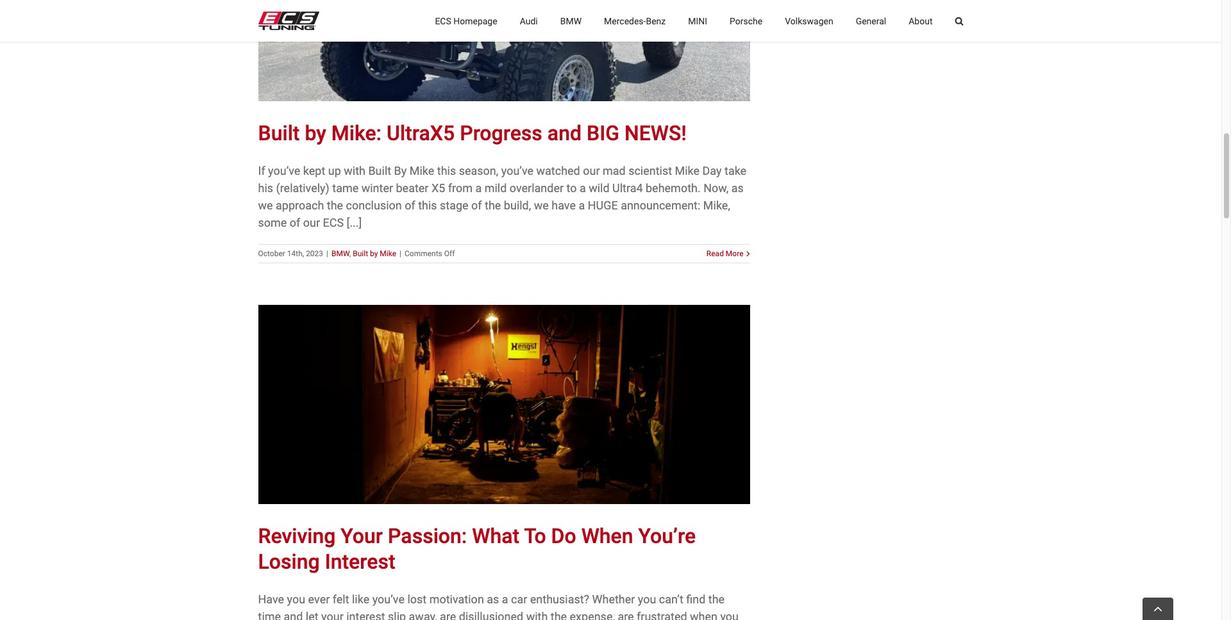 Task type: vqa. For each thing, say whether or not it's contained in the screenshot.
can't
yes



Task type: locate. For each thing, give the bounding box(es) containing it.
1 horizontal spatial we
[[534, 199, 549, 212]]

our down approach
[[303, 216, 320, 229]]

comments
[[405, 249, 443, 258]]

1 horizontal spatial and
[[548, 121, 582, 145]]

our up wild
[[583, 164, 600, 177]]

a
[[476, 181, 482, 195], [580, 181, 586, 195], [579, 199, 585, 212], [502, 594, 508, 607]]

ultra4
[[613, 181, 643, 195]]

built by mike link
[[353, 249, 396, 258]]

a inside have you ever felt like you've lost motivation as a car enthusiast? whether you can't find the time and let your interest slip away, are disillusioned with the expense, are frustrated when yo
[[502, 594, 508, 607]]

1 horizontal spatial ecs
[[435, 16, 451, 26]]

| right 2023
[[327, 249, 328, 258]]

1 horizontal spatial with
[[526, 611, 548, 621]]

you've up "overlander"
[[502, 164, 534, 177]]

as up disillusioned
[[487, 594, 499, 607]]

bmw right 2023
[[332, 249, 350, 258]]

losing
[[258, 551, 320, 575]]

,
[[350, 249, 351, 258]]

1 horizontal spatial you've
[[373, 594, 405, 607]]

1 horizontal spatial bmw link
[[560, 0, 582, 42]]

1 vertical spatial bmw
[[332, 249, 350, 258]]

0 horizontal spatial and
[[284, 611, 303, 621]]

of
[[405, 199, 416, 212], [472, 199, 482, 212], [290, 216, 300, 229]]

are down "motivation"
[[440, 611, 456, 621]]

announcement:
[[621, 199, 701, 212]]

1 are from the left
[[440, 611, 456, 621]]

disillusioned
[[459, 611, 524, 621]]

mini
[[689, 16, 708, 26]]

as
[[732, 181, 744, 195], [487, 594, 499, 607]]

we down "overlander"
[[534, 199, 549, 212]]

and up watched
[[548, 121, 582, 145]]

mike left comments
[[380, 249, 396, 258]]

1 vertical spatial bmw link
[[332, 249, 350, 258]]

of down approach
[[290, 216, 300, 229]]

you
[[287, 594, 305, 607], [638, 594, 657, 607]]

have
[[552, 199, 576, 212]]

0 vertical spatial and
[[548, 121, 582, 145]]

0 horizontal spatial ecs
[[323, 216, 344, 229]]

0 horizontal spatial are
[[440, 611, 456, 621]]

|
[[327, 249, 328, 258], [400, 249, 402, 258]]

built
[[258, 121, 300, 145], [368, 164, 391, 177], [353, 249, 368, 258]]

season,
[[459, 164, 499, 177]]

slip
[[388, 611, 406, 621]]

0 horizontal spatial bmw link
[[332, 249, 350, 258]]

1 horizontal spatial bmw
[[560, 16, 582, 26]]

as inside have you ever felt like you've lost motivation as a car enthusiast? whether you can't find the time and let your interest slip away, are disillusioned with the expense, are frustrated when yo
[[487, 594, 499, 607]]

this down x5
[[418, 199, 437, 212]]

car
[[511, 594, 528, 607]]

built right ,
[[353, 249, 368, 258]]

big
[[587, 121, 620, 145]]

we
[[258, 199, 273, 212], [534, 199, 549, 212]]

1 vertical spatial built
[[368, 164, 391, 177]]

2 you from the left
[[638, 594, 657, 607]]

you're
[[639, 525, 696, 549]]

scientist
[[629, 164, 672, 177]]

you've inside have you ever felt like you've lost motivation as a car enthusiast? whether you can't find the time and let your interest slip away, are disillusioned with the expense, are frustrated when yo
[[373, 594, 405, 607]]

1 horizontal spatial you
[[638, 594, 657, 607]]

1 vertical spatial and
[[284, 611, 303, 621]]

the down "enthusiast?"
[[551, 611, 567, 621]]

off
[[444, 249, 455, 258]]

bmw right audi 'link'
[[560, 16, 582, 26]]

of down beater
[[405, 199, 416, 212]]

built up winter
[[368, 164, 391, 177]]

mike
[[410, 164, 435, 177], [675, 164, 700, 177], [380, 249, 396, 258]]

ecs left homepage
[[435, 16, 451, 26]]

14th,
[[287, 249, 304, 258]]

take
[[725, 164, 747, 177]]

you've right if
[[268, 164, 300, 177]]

mike up beater
[[410, 164, 435, 177]]

with up 'tame'
[[344, 164, 366, 177]]

october
[[258, 249, 285, 258]]

1 you from the left
[[287, 594, 305, 607]]

with down car
[[526, 611, 548, 621]]

ecs
[[435, 16, 451, 26], [323, 216, 344, 229]]

0 horizontal spatial as
[[487, 594, 499, 607]]

kept
[[303, 164, 325, 177]]

overlander
[[510, 181, 564, 195]]

you've up "slip"
[[373, 594, 405, 607]]

ultrax5
[[387, 121, 455, 145]]

0 horizontal spatial you
[[287, 594, 305, 607]]

bmw link
[[560, 0, 582, 42], [332, 249, 350, 258]]

expense,
[[570, 611, 615, 621]]

0 horizontal spatial we
[[258, 199, 273, 212]]

felt
[[333, 594, 349, 607]]

2023
[[306, 249, 323, 258]]

0 vertical spatial as
[[732, 181, 744, 195]]

are
[[440, 611, 456, 621], [618, 611, 634, 621]]

| left comments
[[400, 249, 402, 258]]

ecs left "[...]"
[[323, 216, 344, 229]]

with
[[344, 164, 366, 177], [526, 611, 548, 621]]

by up kept at the left top of page
[[305, 121, 326, 145]]

with inside if you've kept up with built by mike this season, you've watched our mad scientist mike day take his (relatively) tame winter beater x5 from a mild overlander to a wild ultra4 behemoth. now, as we approach the conclusion of this stage of the build, we have a huge announcement: mike, some of our ecs [...]
[[344, 164, 366, 177]]

1 vertical spatial with
[[526, 611, 548, 621]]

2 horizontal spatial you've
[[502, 164, 534, 177]]

are down whether
[[618, 611, 634, 621]]

ecs inside if you've kept up with built by mike this season, you've watched our mad scientist mike day take his (relatively) tame winter beater x5 from a mild overlander to a wild ultra4 behemoth. now, as we approach the conclusion of this stage of the build, we have a huge announcement: mike, some of our ecs [...]
[[323, 216, 344, 229]]

0 vertical spatial bmw link
[[560, 0, 582, 42]]

and left 'let'
[[284, 611, 303, 621]]

if you've kept up with built by mike this season, you've watched our mad scientist mike day take his (relatively) tame winter beater x5 from a mild overlander to a wild ultra4 behemoth. now, as we approach the conclusion of this stage of the build, we have a huge announcement: mike, some of our ecs [...]
[[258, 164, 747, 229]]

we down his
[[258, 199, 273, 212]]

bmw link right audi 'link'
[[560, 0, 582, 42]]

0 horizontal spatial our
[[303, 216, 320, 229]]

0 vertical spatial by
[[305, 121, 326, 145]]

by
[[305, 121, 326, 145], [370, 249, 378, 258]]

1 vertical spatial our
[[303, 216, 320, 229]]

1 vertical spatial this
[[418, 199, 437, 212]]

our
[[583, 164, 600, 177], [303, 216, 320, 229]]

0 vertical spatial our
[[583, 164, 600, 177]]

0 vertical spatial with
[[344, 164, 366, 177]]

you've
[[268, 164, 300, 177], [502, 164, 534, 177], [373, 594, 405, 607]]

bmw link right 2023
[[332, 249, 350, 258]]

porsche
[[730, 16, 763, 26]]

built up if
[[258, 121, 300, 145]]

0 horizontal spatial by
[[305, 121, 326, 145]]

progress
[[460, 121, 543, 145]]

0 horizontal spatial mike
[[380, 249, 396, 258]]

you up frustrated
[[638, 594, 657, 607]]

wild
[[589, 181, 610, 195]]

[...]
[[347, 216, 362, 229]]

more
[[726, 249, 744, 258]]

about
[[909, 16, 933, 26]]

the up when
[[709, 594, 725, 607]]

0 horizontal spatial |
[[327, 249, 328, 258]]

general
[[856, 16, 887, 26]]

the down 'tame'
[[327, 199, 343, 212]]

and inside have you ever felt like you've lost motivation as a car enthusiast? whether you can't find the time and let your interest slip away, are disillusioned with the expense, are frustrated when yo
[[284, 611, 303, 621]]

when
[[582, 525, 634, 549]]

mercedes-benz link
[[604, 0, 666, 42]]

as down take
[[732, 181, 744, 195]]

of right stage
[[472, 199, 482, 212]]

this up x5
[[437, 164, 456, 177]]

by right ,
[[370, 249, 378, 258]]

0 horizontal spatial with
[[344, 164, 366, 177]]

1 horizontal spatial of
[[405, 199, 416, 212]]

bmw link for mini link
[[560, 0, 582, 42]]

the down "mild"
[[485, 199, 501, 212]]

1 horizontal spatial are
[[618, 611, 634, 621]]

this
[[437, 164, 456, 177], [418, 199, 437, 212]]

mike up behemoth.
[[675, 164, 700, 177]]

1 vertical spatial ecs
[[323, 216, 344, 229]]

you left ever
[[287, 594, 305, 607]]

now,
[[704, 181, 729, 195]]

1 horizontal spatial |
[[400, 249, 402, 258]]

1 horizontal spatial as
[[732, 181, 744, 195]]

1 horizontal spatial our
[[583, 164, 600, 177]]

tame
[[332, 181, 359, 195]]

mercedes-
[[604, 16, 646, 26]]

read
[[707, 249, 724, 258]]

1 horizontal spatial by
[[370, 249, 378, 258]]

1 vertical spatial as
[[487, 594, 499, 607]]

away,
[[409, 611, 437, 621]]

a left car
[[502, 594, 508, 607]]



Task type: describe. For each thing, give the bounding box(es) containing it.
your
[[321, 611, 344, 621]]

0 horizontal spatial you've
[[268, 164, 300, 177]]

news!
[[625, 121, 687, 145]]

up
[[328, 164, 341, 177]]

by
[[394, 164, 407, 177]]

0 horizontal spatial of
[[290, 216, 300, 229]]

stage
[[440, 199, 469, 212]]

reviving your passion: what to do when you're losing interest
[[258, 525, 696, 575]]

can't
[[659, 594, 684, 607]]

reviving your passion: what to do when you're losing interest image
[[258, 305, 750, 505]]

reviving your passion: what to do when you're losing interest link
[[258, 525, 696, 575]]

2 | from the left
[[400, 249, 402, 258]]

some
[[258, 216, 287, 229]]

audi link
[[520, 0, 538, 42]]

mike,
[[704, 199, 731, 212]]

1 | from the left
[[327, 249, 328, 258]]

interest
[[325, 551, 396, 575]]

ecs homepage
[[435, 16, 498, 26]]

let
[[306, 611, 319, 621]]

passion:
[[388, 525, 467, 549]]

motivation
[[430, 594, 484, 607]]

volkswagen
[[785, 16, 834, 26]]

a right have on the top of the page
[[579, 199, 585, 212]]

(relatively)
[[276, 181, 330, 195]]

if
[[258, 164, 265, 177]]

1 vertical spatial by
[[370, 249, 378, 258]]

read more
[[707, 249, 744, 258]]

audi
[[520, 16, 538, 26]]

his
[[258, 181, 273, 195]]

built by mike: ultrax5 progress and big news! link
[[258, 121, 687, 145]]

approach
[[276, 199, 324, 212]]

what
[[472, 525, 520, 549]]

behemoth.
[[646, 181, 701, 195]]

0 vertical spatial ecs
[[435, 16, 451, 26]]

to
[[567, 181, 577, 195]]

2 are from the left
[[618, 611, 634, 621]]

a left "mild"
[[476, 181, 482, 195]]

0 horizontal spatial bmw
[[332, 249, 350, 258]]

do
[[551, 525, 577, 549]]

from
[[448, 181, 473, 195]]

built inside if you've kept up with built by mike this season, you've watched our mad scientist mike day take his (relatively) tame winter beater x5 from a mild overlander to a wild ultra4 behemoth. now, as we approach the conclusion of this stage of the build, we have a huge announcement: mike, some of our ecs [...]
[[368, 164, 391, 177]]

built by mike: ultrax5 progress and big news! image
[[258, 0, 750, 101]]

like
[[352, 594, 370, 607]]

2 vertical spatial built
[[353, 249, 368, 258]]

to
[[524, 525, 546, 549]]

read more link
[[707, 248, 744, 260]]

x5
[[432, 181, 445, 195]]

2 horizontal spatial of
[[472, 199, 482, 212]]

day
[[703, 164, 722, 177]]

mad
[[603, 164, 626, 177]]

2 horizontal spatial mike
[[675, 164, 700, 177]]

have you ever felt like you've lost motivation as a car enthusiast? whether you can't find the time and let your interest slip away, are disillusioned with the expense, are frustrated when yo
[[258, 594, 750, 621]]

1 horizontal spatial mike
[[410, 164, 435, 177]]

your
[[341, 525, 383, 549]]

porsche link
[[730, 0, 763, 42]]

general link
[[856, 0, 887, 42]]

have
[[258, 594, 284, 607]]

a right "to" at the top left of page
[[580, 181, 586, 195]]

ecs homepage link
[[435, 0, 498, 42]]

mercedes-benz
[[604, 16, 666, 26]]

mild
[[485, 181, 507, 195]]

conclusion
[[346, 199, 402, 212]]

bmw link for built by mike link
[[332, 249, 350, 258]]

time
[[258, 611, 281, 621]]

0 vertical spatial this
[[437, 164, 456, 177]]

interest
[[347, 611, 385, 621]]

2 we from the left
[[534, 199, 549, 212]]

homepage
[[454, 16, 498, 26]]

mike:
[[332, 121, 382, 145]]

winter
[[362, 181, 393, 195]]

0 vertical spatial bmw
[[560, 16, 582, 26]]

about link
[[909, 0, 933, 42]]

0 vertical spatial built
[[258, 121, 300, 145]]

watched
[[537, 164, 580, 177]]

lost
[[408, 594, 427, 607]]

when
[[690, 611, 718, 621]]

enthusiast?
[[530, 594, 590, 607]]

huge
[[588, 199, 618, 212]]

whether
[[592, 594, 635, 607]]

benz
[[646, 16, 666, 26]]

built by mike: ultrax5 progress and big news!
[[258, 121, 687, 145]]

reviving
[[258, 525, 336, 549]]

october 14th, 2023 | bmw , built by mike | comments off
[[258, 249, 455, 258]]

volkswagen link
[[785, 0, 834, 42]]

as inside if you've kept up with built by mike this season, you've watched our mad scientist mike day take his (relatively) tame winter beater x5 from a mild overlander to a wild ultra4 behemoth. now, as we approach the conclusion of this stage of the build, we have a huge announcement: mike, some of our ecs [...]
[[732, 181, 744, 195]]

mini link
[[689, 0, 708, 42]]

ecs tuning logo image
[[258, 12, 319, 30]]

beater
[[396, 181, 429, 195]]

ever
[[308, 594, 330, 607]]

1 we from the left
[[258, 199, 273, 212]]

build,
[[504, 199, 531, 212]]

with inside have you ever felt like you've lost motivation as a car enthusiast? whether you can't find the time and let your interest slip away, are disillusioned with the expense, are frustrated when yo
[[526, 611, 548, 621]]



